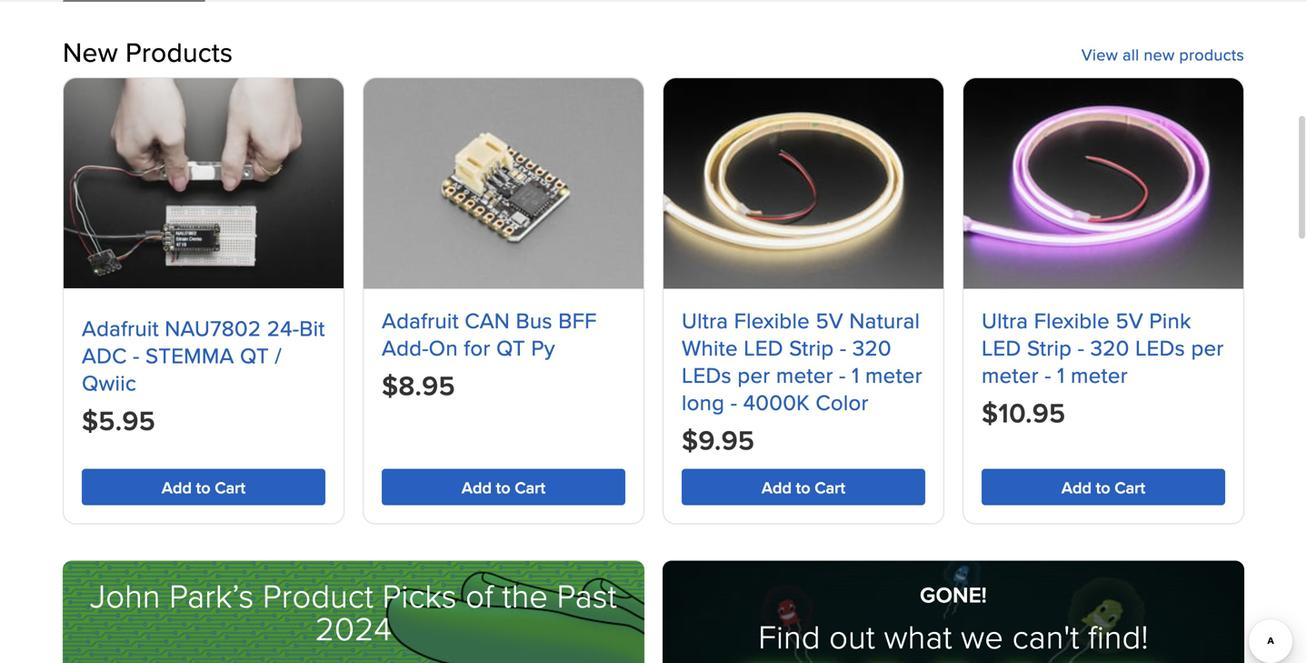 Task type: vqa. For each thing, say whether or not it's contained in the screenshot.
2nd 320
yes



Task type: describe. For each thing, give the bounding box(es) containing it.
ultra flexible 5v pink led strip - 320 leds per meter - 1 meter $10.95 add to cart
[[982, 305, 1225, 499]]

2024
[[315, 605, 392, 651]]

per inside 'ultra flexible 5v pink led strip - 320 leds per meter - 1 meter $10.95 add to cart'
[[1192, 332, 1225, 364]]

products
[[1180, 43, 1245, 66]]

strip inside 'ultra flexible 5v pink led strip - 320 leds per meter - 1 meter $10.95 add to cart'
[[1028, 332, 1072, 364]]

color
[[816, 387, 869, 418]]

ultra for $10.95
[[982, 305, 1029, 336]]

view all new products link
[[1082, 38, 1245, 66]]

ultra flexible 5v natural white led strip - 320 leds per meter - 1 meter long - 4000k color $9.95 add to cart
[[682, 305, 923, 499]]

$5.95
[[82, 400, 155, 440]]

gone!
[[920, 579, 988, 611]]

adafruit can bus bff add-on for qt py $8.95 add to cart
[[382, 305, 597, 499]]

john
[[90, 572, 161, 618]]

leds inside 'ultra flexible 5v pink led strip - 320 leds per meter - 1 meter $10.95 add to cart'
[[1136, 332, 1186, 364]]

all
[[1123, 43, 1140, 66]]

1 inside the ultra flexible 5v natural white led strip - 320 leds per meter - 1 meter long - 4000k color $9.95 add to cart
[[852, 359, 860, 391]]

cart inside adafruit can bus bff add-on for qt py $8.95 add to cart
[[515, 476, 546, 499]]

adafruit nau7802 24-bit adc - stemma qt / qwiic link
[[82, 312, 326, 398]]

cart inside 'ultra flexible 5v pink led strip - 320 leds per meter - 1 meter $10.95 add to cart'
[[1115, 476, 1146, 499]]

picks
[[383, 572, 457, 618]]

320 inside the ultra flexible 5v natural white led strip - 320 leds per meter - 1 meter long - 4000k color $9.95 add to cart
[[853, 332, 892, 364]]

add-
[[382, 332, 429, 364]]

leds inside the ultra flexible 5v natural white led strip - 320 leds per meter - 1 meter long - 4000k color $9.95 add to cart
[[682, 359, 732, 391]]

view all new products
[[1082, 43, 1245, 66]]

4000k
[[744, 387, 810, 418]]

view
[[1082, 43, 1119, 66]]

on
[[429, 332, 458, 364]]

explore adafruit element
[[63, 561, 1245, 663]]

new products
[[63, 32, 233, 71]]

stemma
[[146, 340, 234, 371]]

ultra flexible 5v pink led strip - 320 leds per meter - 1 meter link
[[982, 305, 1226, 391]]

qwiic
[[82, 367, 136, 398]]

white
[[682, 332, 738, 364]]

bus
[[516, 305, 553, 336]]

ultra for $9.95
[[682, 305, 729, 336]]

john park's product picks of the past 2024 link
[[63, 561, 645, 663]]

5v for meter
[[816, 305, 844, 336]]

strip inside the ultra flexible 5v natural white led strip - 320 leds per meter - 1 meter long - 4000k color $9.95 add to cart
[[790, 332, 834, 364]]

per inside the ultra flexible 5v natural white led strip - 320 leds per meter - 1 meter long - 4000k color $9.95 add to cart
[[738, 359, 771, 391]]

3 meter from the left
[[982, 359, 1039, 391]]

add inside adafruit can bus bff add-on for qt py $8.95 add to cart
[[462, 476, 492, 499]]

what
[[885, 613, 953, 659]]

out
[[830, 613, 876, 659]]

adafruit for $8.95
[[382, 305, 459, 336]]

can't
[[1013, 613, 1080, 659]]

add inside 'ultra flexible 5v pink led strip - 320 leds per meter - 1 meter $10.95 add to cart'
[[1062, 476, 1092, 499]]

adafruit nau7802 24-bit adc - stemma qt / qwiic $5.95 add to cart
[[82, 312, 325, 499]]

ultra flexible 5v natural white led strip - 320 leds per meter - 1 meter long - 4000k color link
[[682, 305, 926, 418]]

cart inside the ultra flexible 5v natural white led strip - 320 leds per meter - 1 meter long - 4000k color $9.95 add to cart
[[815, 476, 846, 499]]

$10.95
[[982, 393, 1066, 433]]

adafruit for qwiic
[[82, 312, 159, 344]]

park's
[[169, 572, 254, 618]]

new
[[1145, 43, 1176, 66]]

new
[[63, 32, 118, 71]]

$8.95
[[382, 366, 455, 405]]

gone! find out what we can't find!
[[759, 579, 1149, 659]]



Task type: locate. For each thing, give the bounding box(es) containing it.
qt
[[497, 332, 526, 364], [240, 340, 269, 371]]

1 horizontal spatial per
[[1192, 332, 1225, 364]]

1 horizontal spatial ultra
[[982, 305, 1029, 336]]

adafruit left for
[[382, 305, 459, 336]]

2 1 from the left
[[1058, 359, 1066, 391]]

0 horizontal spatial strip
[[790, 332, 834, 364]]

0 horizontal spatial 5v
[[816, 305, 844, 336]]

5v for $10.95
[[1116, 305, 1144, 336]]

5v inside the ultra flexible 5v natural white led strip - 320 leds per meter - 1 meter long - 4000k color $9.95 add to cart
[[816, 305, 844, 336]]

2 strip from the left
[[1028, 332, 1072, 364]]

1 add from the left
[[162, 476, 192, 499]]

pink
[[1150, 305, 1192, 336]]

led inside 'ultra flexible 5v pink led strip - 320 leds per meter - 1 meter $10.95 add to cart'
[[982, 332, 1022, 364]]

add to cart button
[[82, 469, 326, 505], [382, 469, 626, 505], [682, 469, 926, 505], [982, 469, 1226, 505]]

0 horizontal spatial leds
[[682, 359, 732, 391]]

1
[[852, 359, 860, 391], [1058, 359, 1066, 391]]

bff
[[559, 305, 597, 336]]

qt inside adafruit can bus bff add-on for qt py $8.95 add to cart
[[497, 332, 526, 364]]

to inside adafruit can bus bff add-on for qt py $8.95 add to cart
[[496, 476, 511, 499]]

strip up $10.95
[[1028, 332, 1072, 364]]

can
[[465, 305, 510, 336]]

natural
[[850, 305, 921, 336]]

qt inside the adafruit nau7802 24-bit adc - stemma qt / qwiic $5.95 add to cart
[[240, 340, 269, 371]]

products
[[126, 32, 233, 71]]

nau7802
[[165, 312, 261, 344]]

cart inside the adafruit nau7802 24-bit adc - stemma qt / qwiic $5.95 add to cart
[[215, 476, 246, 499]]

1 horizontal spatial adafruit
[[382, 305, 459, 336]]

/
[[275, 340, 282, 371]]

flexible for meter
[[735, 305, 810, 336]]

-
[[840, 332, 847, 364], [1078, 332, 1085, 364], [133, 340, 140, 371], [840, 359, 846, 391], [1045, 359, 1052, 391], [731, 387, 738, 418]]

flexible
[[735, 305, 810, 336], [1035, 305, 1111, 336]]

strip up color
[[790, 332, 834, 364]]

add inside the adafruit nau7802 24-bit adc - stemma qt / qwiic $5.95 add to cart
[[162, 476, 192, 499]]

strip
[[790, 332, 834, 364], [1028, 332, 1072, 364]]

2 meter from the left
[[866, 359, 923, 391]]

0 horizontal spatial adafruit
[[82, 312, 159, 344]]

1 meter from the left
[[777, 359, 834, 391]]

5v
[[816, 305, 844, 336], [1116, 305, 1144, 336]]

led inside the ultra flexible 5v natural white led strip - 320 leds per meter - 1 meter long - 4000k color $9.95 add to cart
[[744, 332, 784, 364]]

product
[[263, 572, 374, 618]]

0 horizontal spatial ultra
[[682, 305, 729, 336]]

1 inside 'ultra flexible 5v pink led strip - 320 leds per meter - 1 meter $10.95 add to cart'
[[1058, 359, 1066, 391]]

find
[[759, 613, 821, 659]]

ultra inside the ultra flexible 5v natural white led strip - 320 leds per meter - 1 meter long - 4000k color $9.95 add to cart
[[682, 305, 729, 336]]

led right white
[[744, 332, 784, 364]]

john park's product picks of the past 2024
[[90, 572, 617, 651]]

0 horizontal spatial qt
[[240, 340, 269, 371]]

320 inside 'ultra flexible 5v pink led strip - 320 leds per meter - 1 meter $10.95 add to cart'
[[1091, 332, 1130, 364]]

1 up $10.95
[[1058, 359, 1066, 391]]

bit
[[299, 312, 325, 344]]

3 add from the left
[[762, 476, 792, 499]]

1 1 from the left
[[852, 359, 860, 391]]

1 horizontal spatial flexible
[[1035, 305, 1111, 336]]

ultra
[[682, 305, 729, 336], [982, 305, 1029, 336]]

4 add from the left
[[1062, 476, 1092, 499]]

angled shot of coiled led strip lighting up pink light. image
[[964, 78, 1244, 289], [964, 78, 1244, 289]]

1 horizontal spatial 320
[[1091, 332, 1130, 364]]

3 add to cart button from the left
[[682, 469, 926, 505]]

0 horizontal spatial led
[[744, 332, 784, 364]]

1 ultra from the left
[[682, 305, 729, 336]]

adafruit inside the adafruit nau7802 24-bit adc - stemma qt / qwiic $5.95 add to cart
[[82, 312, 159, 344]]

find!
[[1089, 613, 1149, 659]]

0 horizontal spatial 320
[[853, 332, 892, 364]]

1 down natural
[[852, 359, 860, 391]]

2 5v from the left
[[1116, 305, 1144, 336]]

leds
[[1136, 332, 1186, 364], [682, 359, 732, 391]]

to inside the ultra flexible 5v natural white led strip - 320 leds per meter - 1 meter long - 4000k color $9.95 add to cart
[[796, 476, 811, 499]]

1 cart from the left
[[215, 476, 246, 499]]

2 add to cart button from the left
[[382, 469, 626, 505]]

video of a pair of white hand's trying to bend a strain gauge. the gauge is connected to a breakout board which is also connected to an oled display on a half-size breadboard. the numbers on the oled display show high digit numbers. image
[[64, 78, 344, 296]]

320 left pink
[[1091, 332, 1130, 364]]

1 horizontal spatial 1
[[1058, 359, 1066, 391]]

- inside the adafruit nau7802 24-bit adc - stemma qt / qwiic $5.95 add to cart
[[133, 340, 140, 371]]

$9.95
[[682, 420, 755, 460]]

0 horizontal spatial per
[[738, 359, 771, 391]]

add to cart button for $5.95
[[82, 469, 326, 505]]

320 up color
[[853, 332, 892, 364]]

1 horizontal spatial 5v
[[1116, 305, 1144, 336]]

flexible inside the ultra flexible 5v natural white led strip - 320 leds per meter - 1 meter long - 4000k color $9.95 add to cart
[[735, 305, 810, 336]]

qt left /
[[240, 340, 269, 371]]

py
[[532, 332, 556, 364]]

4 to from the left
[[1096, 476, 1111, 499]]

320
[[853, 332, 892, 364], [1091, 332, 1130, 364]]

5v inside 'ultra flexible 5v pink led strip - 320 leds per meter - 1 meter $10.95 add to cart'
[[1116, 305, 1144, 336]]

1 flexible from the left
[[735, 305, 810, 336]]

add
[[162, 476, 192, 499], [462, 476, 492, 499], [762, 476, 792, 499], [1062, 476, 1092, 499]]

ultra inside 'ultra flexible 5v pink led strip - 320 leds per meter - 1 meter $10.95 add to cart'
[[982, 305, 1029, 336]]

1 5v from the left
[[816, 305, 844, 336]]

0 horizontal spatial 1
[[852, 359, 860, 391]]

adafruit inside adafruit can bus bff add-on for qt py $8.95 add to cart
[[382, 305, 459, 336]]

24-
[[267, 312, 299, 344]]

for
[[464, 332, 491, 364]]

1 horizontal spatial leds
[[1136, 332, 1186, 364]]

4 meter from the left
[[1071, 359, 1129, 391]]

the
[[503, 572, 549, 618]]

cart
[[215, 476, 246, 499], [515, 476, 546, 499], [815, 476, 846, 499], [1115, 476, 1146, 499]]

flexible inside 'ultra flexible 5v pink led strip - 320 leds per meter - 1 meter $10.95 add to cart'
[[1035, 305, 1111, 336]]

2 cart from the left
[[515, 476, 546, 499]]

3 to from the left
[[796, 476, 811, 499]]

qt left py
[[497, 332, 526, 364]]

add to cart button for $10.95
[[982, 469, 1226, 505]]

4 add to cart button from the left
[[982, 469, 1226, 505]]

to
[[196, 476, 211, 499], [496, 476, 511, 499], [796, 476, 811, 499], [1096, 476, 1111, 499]]

per
[[1192, 332, 1225, 364], [738, 359, 771, 391]]

3 cart from the left
[[815, 476, 846, 499]]

to inside 'ultra flexible 5v pink led strip - 320 leds per meter - 1 meter $10.95 add to cart'
[[1096, 476, 1111, 499]]

angled shot of 1m long coiled led strip, lit up with warm leds. image
[[664, 78, 944, 289], [664, 78, 944, 289]]

add to cart button for $8.95
[[382, 469, 626, 505]]

2 320 from the left
[[1091, 332, 1130, 364]]

5v left pink
[[1116, 305, 1144, 336]]

1 add to cart button from the left
[[82, 469, 326, 505]]

4 cart from the left
[[1115, 476, 1146, 499]]

5v left natural
[[816, 305, 844, 336]]

qt for $5.95
[[240, 340, 269, 371]]

qt for $8.95
[[497, 332, 526, 364]]

adafruit up qwiic on the left bottom of the page
[[82, 312, 159, 344]]

2 flexible from the left
[[1035, 305, 1111, 336]]

1 to from the left
[[196, 476, 211, 499]]

to inside the adafruit nau7802 24-bit adc - stemma qt / qwiic $5.95 add to cart
[[196, 476, 211, 499]]

adafruit
[[382, 305, 459, 336], [82, 312, 159, 344]]

2 to from the left
[[496, 476, 511, 499]]

1 horizontal spatial strip
[[1028, 332, 1072, 364]]

past
[[557, 572, 617, 618]]

2 ultra from the left
[[982, 305, 1029, 336]]

add to cart button for $9.95
[[682, 469, 926, 505]]

new products element
[[63, 32, 1245, 524]]

long
[[682, 387, 725, 418]]

2 led from the left
[[982, 332, 1022, 364]]

flexible for $10.95
[[1035, 305, 1111, 336]]

of
[[466, 572, 494, 618]]

adafruit can bus bff add-on for qt py link
[[382, 305, 626, 364]]

add inside the ultra flexible 5v natural white led strip - 320 leds per meter - 1 meter long - 4000k color $9.95 add to cart
[[762, 476, 792, 499]]

we
[[962, 613, 1004, 659]]

1 horizontal spatial led
[[982, 332, 1022, 364]]

angled shot of small, square can board with a tan jst-ph connector. image
[[364, 78, 644, 289], [364, 78, 644, 289]]

adc
[[82, 340, 127, 371]]

1 strip from the left
[[790, 332, 834, 364]]

2 add from the left
[[462, 476, 492, 499]]

0 horizontal spatial flexible
[[735, 305, 810, 336]]

meter
[[777, 359, 834, 391], [866, 359, 923, 391], [982, 359, 1039, 391], [1071, 359, 1129, 391]]

led
[[744, 332, 784, 364], [982, 332, 1022, 364]]

1 led from the left
[[744, 332, 784, 364]]

1 horizontal spatial qt
[[497, 332, 526, 364]]

1 320 from the left
[[853, 332, 892, 364]]

led up $10.95
[[982, 332, 1022, 364]]



